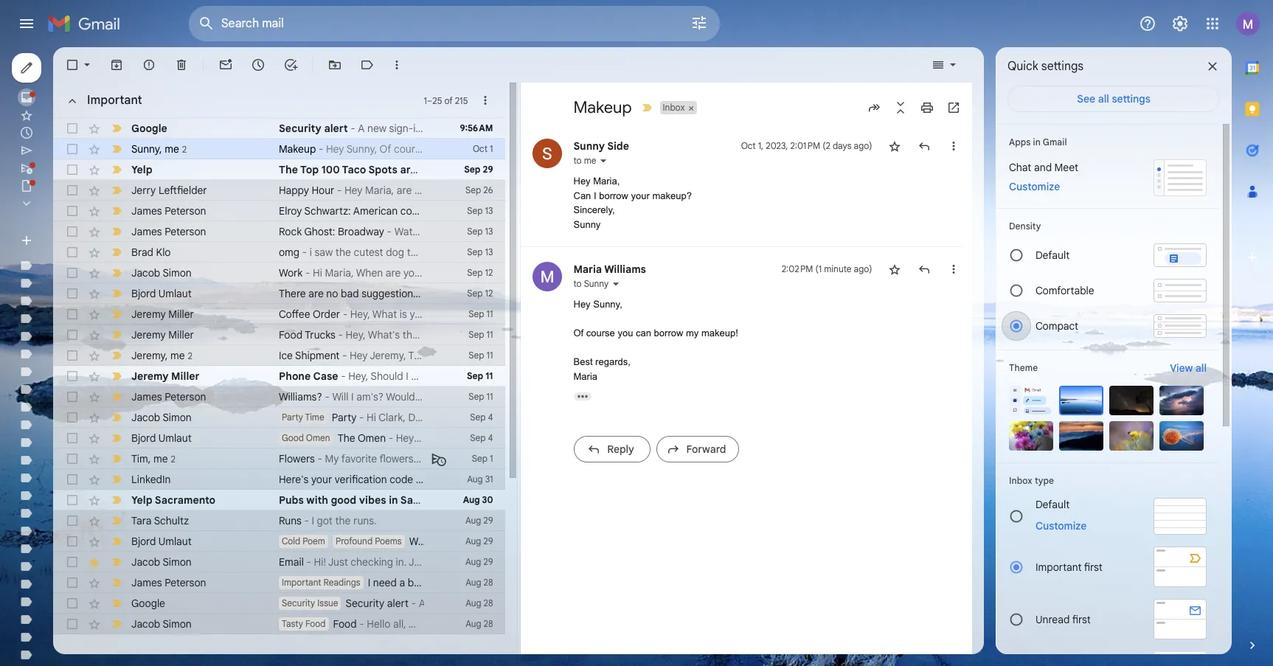 Task type: describe. For each thing, give the bounding box(es) containing it.
display density element
[[1009, 221, 1207, 232]]

view
[[1170, 361, 1193, 375]]

television
[[461, 204, 505, 218]]

coffee order -
[[279, 308, 350, 321]]

tasty
[[282, 618, 303, 629]]

reply link
[[574, 436, 650, 463]]

row containing tim
[[53, 449, 505, 469]]

peterson for important readings i need a book to read now!
[[165, 576, 206, 589]]

28 for alert
[[484, 598, 493, 609]]

can
[[636, 328, 651, 339]]

and inside row
[[441, 204, 458, 218]]

all for view
[[1196, 361, 1207, 375]]

aug 28 for alert
[[466, 598, 493, 609]]

we entered winter once again
[[409, 535, 550, 548]]

brad
[[131, 246, 153, 259]]

5 row from the top
[[53, 201, 536, 221]]

1 sep 13 from the top
[[467, 205, 493, 216]]

important because you marked it as important. switch for tara
[[109, 513, 124, 528]]

aug 28 for -
[[466, 618, 493, 629]]

sunny,
[[593, 299, 622, 310]]

- right order
[[343, 308, 348, 321]]

Not starred checkbox
[[887, 262, 902, 277]]

230409
[[416, 473, 453, 486]]

important according to google magic. switch for row containing jeremy
[[109, 348, 124, 363]]

sep 11 for phone case -
[[467, 370, 493, 381]]

pubs with good vibes in sacramento link
[[279, 493, 461, 508]]

toggle split pane mode image
[[931, 58, 946, 72]]

sep for row containing jeremy
[[469, 350, 484, 361]]

- right 'trucks'
[[338, 328, 343, 342]]

google for security alert
[[131, 597, 165, 610]]

code
[[390, 473, 413, 486]]

maria williams
[[574, 263, 646, 276]]

view all
[[1170, 361, 1207, 375]]

- right hour
[[337, 184, 342, 197]]

aug 30
[[463, 494, 493, 505]]

profound
[[336, 536, 373, 547]]

peterson for rock ghost: broadway -
[[165, 225, 206, 238]]

days
[[833, 140, 852, 151]]

support image
[[1139, 15, 1157, 32]]

bjord for the omen
[[131, 432, 156, 445]]

reply
[[607, 443, 634, 456]]

9 row from the top
[[53, 283, 505, 304]]

yelp sacramento
[[131, 494, 215, 507]]

elroy
[[279, 204, 302, 218]]

move to image
[[328, 58, 342, 72]]

of
[[574, 328, 584, 339]]

tara
[[131, 514, 152, 527]]

2 horizontal spatial food
[[333, 617, 357, 631]]

1 james peterson from the top
[[131, 204, 206, 218]]

security issue security alert -
[[282, 597, 419, 610]]

i left be's?
[[418, 390, 420, 404]]

here's
[[279, 473, 309, 486]]

2023,
[[766, 140, 788, 151]]

- right case
[[341, 370, 346, 383]]

broadway
[[338, 225, 384, 238]]

30
[[482, 494, 493, 505]]

view all button
[[1161, 359, 1216, 377]]

case
[[313, 370, 338, 383]]

top
[[300, 163, 319, 176]]

side
[[607, 139, 629, 153]]

james peterson for rock ghost: broadway -
[[131, 225, 206, 238]]

important according to google magic. switch for 11th row from the top
[[109, 328, 124, 342]]

oct 1, 2023, 2:01 pm (2 days ago) cell
[[741, 139, 872, 153]]

google for -
[[131, 122, 167, 135]]

sep for row containing yelp
[[464, 164, 481, 175]]

forward
[[686, 443, 726, 456]]

sep 4 for -
[[470, 412, 493, 423]]

customize button for chat and meet
[[1000, 178, 1069, 195]]

row containing linkedin
[[53, 469, 505, 490]]

row containing yelp sacramento
[[53, 490, 505, 511]]

3 simon from the top
[[163, 556, 192, 569]]

3 jeremy from the top
[[131, 349, 165, 362]]

- right runs
[[304, 514, 309, 527]]

order
[[313, 308, 340, 321]]

saw
[[315, 246, 333, 259]]

tara schultz
[[131, 514, 189, 527]]

important for important
[[87, 93, 142, 108]]

shipment
[[295, 349, 340, 362]]

more image
[[390, 58, 404, 72]]

advanced search options image
[[685, 8, 714, 38]]

12 for bjord umlaut
[[485, 288, 493, 299]]

row containing sunny
[[53, 139, 505, 159]]

- right work
[[305, 266, 310, 280]]

2 aug 29 from the top
[[465, 536, 493, 547]]

party time party -
[[282, 411, 367, 424]]

cold poem
[[282, 536, 325, 547]]

best regards, maria
[[574, 356, 631, 382]]

the inside the top 100 taco spots are here link
[[279, 163, 298, 176]]

row containing yelp
[[53, 159, 505, 180]]

there are no bad suggestions... link
[[279, 286, 426, 301]]

1 horizontal spatial in
[[1033, 136, 1041, 148]]

settings inside button
[[1112, 92, 1151, 105]]

email - hi! just checking in. jacob
[[279, 556, 438, 569]]

5 important because you marked it as important. switch from the top
[[109, 596, 124, 611]]

good
[[331, 494, 357, 507]]

row containing brad klo
[[53, 242, 505, 263]]

maria inside "best regards, maria"
[[574, 371, 598, 382]]

1 umlaut from the top
[[158, 287, 192, 300]]

sep 12 for umlaut
[[467, 288, 493, 299]]

unread
[[1036, 613, 1070, 626]]

jacob for food
[[131, 617, 160, 631]]

11 for williams? - will i am's? would i be's?
[[487, 391, 493, 402]]

me for makeup -
[[165, 142, 179, 155]]

1 vertical spatial customize
[[1036, 519, 1087, 533]]

makeup for makeup
[[574, 97, 632, 117]]

- up omg - i saw the cutest dog the other day sep 13
[[387, 225, 392, 238]]

theme
[[1009, 362, 1038, 373]]

james for williams? - will i am's? would i be's?
[[131, 390, 162, 404]]

, for jeremy
[[165, 349, 168, 362]]

- down security alert -
[[319, 142, 323, 156]]

schultz
[[154, 514, 189, 527]]

phone
[[279, 370, 311, 383]]

29 for jacob simon
[[483, 556, 493, 567]]

your inside row
[[311, 473, 332, 486]]

we
[[409, 535, 424, 548]]

dog
[[386, 246, 404, 259]]

party inside party time party -
[[282, 412, 303, 423]]

0 vertical spatial are
[[400, 163, 416, 176]]

1 bjord umlaut from the top
[[131, 287, 192, 300]]

sep for 11th row from the top
[[469, 329, 484, 340]]

james for rock ghost: broadway -
[[131, 225, 162, 238]]

once
[[498, 535, 521, 548]]

sep for row containing tim
[[472, 453, 488, 464]]

security for alert
[[279, 122, 322, 135]]

sep for 16th row
[[470, 432, 486, 443]]

sep for 9th row from the top of the important tab panel
[[467, 288, 483, 299]]

1 horizontal spatial the
[[338, 432, 355, 445]]

will
[[332, 390, 349, 404]]

- left hi!
[[306, 556, 311, 569]]

important according to google magic. switch for 9th row from the top of the important tab panel
[[109, 286, 124, 301]]

important according to google magic. switch for row containing yelp
[[109, 162, 124, 177]]

oct for oct 1
[[473, 143, 488, 154]]

tim , me 2
[[131, 452, 175, 465]]

inbox button
[[660, 101, 686, 114]]

sep 11 for williams? - will i am's? would i be's?
[[469, 391, 493, 402]]

important according to google magic. switch for 12th row from the bottom
[[109, 390, 124, 404]]

13 row from the top
[[53, 366, 505, 387]]

jeremy for phone case -
[[131, 370, 169, 383]]

Not starred checkbox
[[887, 139, 902, 153]]

leftfielder
[[159, 184, 207, 197]]

jerry leftfielder
[[131, 184, 207, 197]]

important according to google magic. switch for 21th row from the bottom
[[109, 204, 124, 218]]

sep for 11th row from the bottom
[[470, 412, 486, 423]]

to sunny
[[574, 278, 609, 289]]

1 vertical spatial alert
[[387, 597, 409, 610]]

hey maria, can i borrow your makeup? sincerely, sunny
[[574, 176, 692, 230]]

bad
[[341, 287, 359, 300]]

list inside makeup main content
[[520, 124, 961, 476]]

jeremy miller for coffee order
[[131, 308, 194, 321]]

inbox for inbox
[[663, 102, 685, 113]]

sunny side
[[574, 139, 629, 153]]

100
[[322, 163, 340, 176]]

main menu image
[[18, 15, 35, 32]]

you
[[618, 328, 633, 339]]

umlaut for we entered winter once again
[[158, 535, 192, 548]]

sep 11 for ice shipment -
[[469, 350, 493, 361]]

inbox for inbox type
[[1009, 475, 1033, 486]]

runs - i got the runs.
[[279, 514, 377, 527]]

show trimmed content image
[[574, 392, 591, 401]]

archive image
[[109, 58, 124, 72]]

bjord for we entered winter once again
[[131, 535, 156, 548]]

- down would
[[389, 432, 393, 445]]

22 row from the top
[[53, 552, 505, 572]]

makeup -
[[279, 142, 326, 156]]

miller for coffee
[[168, 308, 194, 321]]

time
[[305, 412, 324, 423]]

am's?
[[356, 390, 384, 404]]

3 jacob simon from the top
[[131, 556, 192, 569]]

see all settings button
[[1008, 86, 1220, 112]]

- right the shipment
[[342, 349, 347, 362]]

email
[[279, 556, 304, 569]]

brad klo
[[131, 246, 171, 259]]

aug 31
[[467, 474, 493, 485]]

14 row from the top
[[53, 387, 505, 407]]

quick settings element
[[1008, 59, 1084, 86]]

report spam image
[[142, 58, 156, 72]]

important because you marked it as important. switch for james
[[109, 575, 124, 590]]

0 vertical spatial alert
[[324, 122, 348, 135]]

important tab panel
[[53, 83, 550, 634]]

2 for tim
[[171, 453, 175, 464]]

james peterson for important readings i need a book to read now!
[[131, 576, 206, 589]]

2 sep 13 from the top
[[467, 226, 493, 237]]

ago) inside cell
[[854, 263, 872, 274]]

delete image
[[174, 58, 189, 72]]

1 sacramento from the left
[[155, 494, 215, 507]]

important according to google magic. switch for 16th row
[[109, 431, 124, 446]]

11 for phone case -
[[486, 370, 493, 381]]

- left will
[[325, 390, 330, 404]]

williams
[[604, 263, 646, 276]]

2 sacramento from the left
[[400, 494, 461, 507]]

forward link
[[656, 436, 739, 463]]

simon for -
[[163, 266, 192, 280]]

sep 26
[[466, 184, 493, 195]]

happy
[[279, 184, 309, 197]]

important button
[[58, 86, 148, 115]]

sep 11 for food trucks -
[[469, 329, 493, 340]]

sep for 12th row from the bottom
[[469, 391, 484, 402]]

not starred image for maria williams
[[887, 262, 902, 277]]

food trucks -
[[279, 328, 346, 342]]

see all settings
[[1077, 92, 1151, 105]]

course
[[586, 328, 615, 339]]

oct 1
[[473, 143, 493, 154]]

happy hour -
[[279, 184, 345, 197]]

- right flowers
[[318, 452, 322, 466]]

sep for 13th row
[[467, 370, 483, 381]]

sunny up to me
[[574, 139, 605, 153]]

to for maria williams
[[574, 278, 582, 289]]

16 row from the top
[[53, 428, 505, 449]]

bjord umlaut for the omen
[[131, 432, 192, 445]]

1 aug 28 from the top
[[466, 577, 493, 588]]

borrow for i
[[599, 190, 628, 201]]

inbox type element
[[1009, 475, 1207, 486]]

your inside hey maria, can i borrow your makeup? sincerely, sunny
[[631, 190, 650, 201]]

i left got
[[312, 514, 314, 527]]

security for issue
[[282, 598, 315, 609]]

first for unread first
[[1072, 613, 1091, 626]]

jacob simon for food
[[131, 617, 192, 631]]

important according to google magic. switch for 11th row from the bottom
[[109, 410, 124, 425]]

work
[[279, 266, 303, 280]]

- down security issue security alert -
[[359, 617, 364, 631]]

inbox section options image
[[478, 93, 493, 108]]

sep for 16th row from the bottom of the important tab panel
[[469, 308, 484, 319]]

american
[[353, 204, 398, 218]]

the right dog
[[407, 246, 422, 259]]

sunny inside hey maria, can i borrow your makeup? sincerely, sunny
[[574, 219, 601, 230]]

jerry
[[131, 184, 156, 197]]

and inside the 'chat and meet customize'
[[1034, 161, 1052, 174]]



Task type: vqa. For each thing, say whether or not it's contained in the screenshot.
'Used'
no



Task type: locate. For each thing, give the bounding box(es) containing it.
i
[[310, 246, 312, 259]]

0 horizontal spatial party
[[282, 412, 303, 423]]

row up elroy
[[53, 180, 505, 201]]

to up hey sunny,
[[574, 278, 582, 289]]

sep inside omg - i saw the cutest dog the other day sep 13
[[467, 246, 483, 257]]

1 bjord from the top
[[131, 287, 156, 300]]

jeremy miller
[[131, 308, 194, 321], [131, 328, 194, 342], [131, 370, 199, 383]]

the for runs.
[[335, 514, 351, 527]]

25 row from the top
[[53, 614, 505, 634]]

1 horizontal spatial important
[[282, 577, 321, 588]]

1 horizontal spatial ,
[[159, 142, 162, 155]]

row down ice
[[53, 366, 505, 387]]

1 vertical spatial ago)
[[854, 263, 872, 274]]

0 vertical spatial ,
[[159, 142, 162, 155]]

row down good
[[53, 449, 505, 469]]

important first
[[1036, 560, 1103, 574]]

13 important according to google magic. switch from the top
[[109, 410, 124, 425]]

important for important readings i need a book to read now!
[[282, 577, 321, 588]]

2 vertical spatial 28
[[484, 618, 493, 629]]

Search mail text field
[[221, 16, 649, 31]]

0 vertical spatial yelp
[[131, 163, 152, 176]]

0 horizontal spatial all
[[1098, 92, 1109, 105]]

tab list
[[1232, 47, 1273, 613]]

inbox type
[[1009, 475, 1054, 486]]

security down need
[[346, 597, 384, 610]]

2 inside 'jeremy , me 2'
[[188, 350, 192, 361]]

29 down 30
[[483, 515, 493, 526]]

1 vertical spatial bjord
[[131, 432, 156, 445]]

0 vertical spatial maria
[[574, 263, 602, 276]]

show details image
[[612, 280, 620, 288]]

vibes
[[359, 494, 386, 507]]

to
[[574, 155, 582, 166], [574, 278, 582, 289], [434, 576, 443, 589]]

1 vertical spatial 13
[[485, 226, 493, 237]]

3 umlaut from the top
[[158, 535, 192, 548]]

sunny inside row
[[131, 142, 159, 155]]

1 13 from the top
[[485, 205, 493, 216]]

party up good
[[282, 412, 303, 423]]

14 important according to google magic. switch from the top
[[109, 431, 124, 446]]

2 vertical spatial jeremy miller
[[131, 370, 199, 383]]

0 horizontal spatial ,
[[148, 452, 151, 465]]

inbox inside button
[[663, 102, 685, 113]]

entered
[[426, 535, 463, 548]]

add to tasks image
[[283, 58, 298, 72]]

omen down time
[[306, 432, 330, 443]]

2 hey from the top
[[574, 299, 591, 310]]

1 4 from the top
[[488, 412, 493, 423]]

2 vertical spatial to
[[434, 576, 443, 589]]

- left i
[[302, 246, 307, 259]]

2 vertical spatial aug 28
[[466, 618, 493, 629]]

navigation
[[0, 47, 177, 666]]

0 vertical spatial in
[[1033, 136, 1041, 148]]

peterson down schultz
[[165, 576, 206, 589]]

row up top
[[53, 139, 505, 159]]

aug 29 for email - hi! just checking in. jacob
[[465, 556, 493, 567]]

2 13 from the top
[[485, 226, 493, 237]]

0 vertical spatial sep 13
[[467, 205, 493, 216]]

1 vertical spatial hey
[[574, 299, 591, 310]]

aug 29 left once
[[465, 536, 493, 547]]

10 row from the top
[[53, 304, 505, 325]]

jeremy for coffee order -
[[131, 308, 166, 321]]

i right will
[[351, 390, 354, 404]]

important inside important readings i need a book to read now!
[[282, 577, 321, 588]]

quick settings
[[1008, 59, 1084, 74]]

sacramento
[[155, 494, 215, 507], [400, 494, 461, 507]]

28
[[484, 577, 493, 588], [484, 598, 493, 609], [484, 618, 493, 629]]

ago) right minute
[[854, 263, 872, 274]]

sep 29
[[464, 164, 493, 175]]

makeup main content
[[53, 47, 984, 666]]

19 row from the top
[[53, 490, 505, 511]]

read
[[446, 576, 467, 589]]

8 row from the top
[[53, 263, 505, 283]]

be's?
[[423, 390, 448, 404]]

important according to google magic. switch
[[109, 162, 124, 177], [109, 183, 124, 198], [109, 204, 124, 218], [109, 224, 124, 239], [109, 245, 124, 260], [109, 266, 124, 280], [109, 286, 124, 301], [109, 307, 124, 322], [109, 328, 124, 342], [109, 348, 124, 363], [109, 369, 124, 384], [109, 390, 124, 404], [109, 410, 124, 425], [109, 431, 124, 446], [109, 451, 124, 466], [109, 472, 124, 487], [109, 493, 124, 508]]

hey for hey sunny,
[[574, 299, 591, 310]]

20 row from the top
[[53, 511, 505, 531]]

row up ice
[[53, 325, 505, 345]]

2 vertical spatial 13
[[485, 246, 493, 257]]

important according to google magic. switch for row containing jerry leftfielder
[[109, 183, 124, 198]]

0 vertical spatial jeremy miller
[[131, 308, 194, 321]]

are left the here
[[400, 163, 416, 176]]

0 horizontal spatial your
[[311, 473, 332, 486]]

important because you marked it as important. switch for jacob
[[109, 555, 124, 570]]

of
[[444, 95, 453, 106]]

2 for jeremy
[[188, 350, 192, 361]]

1 horizontal spatial oct
[[741, 140, 756, 151]]

umlaut for the omen
[[158, 432, 192, 445]]

2:02 pm
[[782, 263, 813, 274]]

food down coffee
[[279, 328, 303, 342]]

1 default from the top
[[1036, 249, 1070, 262]]

would
[[386, 390, 415, 404]]

makeup up sunny side
[[574, 97, 632, 117]]

1 vertical spatial 1
[[490, 143, 493, 154]]

work -
[[279, 266, 313, 280]]

None checkbox
[[65, 58, 80, 72], [65, 142, 80, 156], [65, 162, 80, 177], [65, 266, 80, 280], [65, 286, 80, 301], [65, 348, 80, 363], [65, 390, 80, 404], [65, 410, 80, 425], [65, 431, 80, 446], [65, 451, 80, 466], [65, 513, 80, 528], [65, 555, 80, 570], [65, 58, 80, 72], [65, 142, 80, 156], [65, 162, 80, 177], [65, 266, 80, 280], [65, 286, 80, 301], [65, 348, 80, 363], [65, 390, 80, 404], [65, 410, 80, 425], [65, 431, 80, 446], [65, 451, 80, 466], [65, 513, 80, 528], [65, 555, 80, 570]]

8 important according to google magic. switch from the top
[[109, 307, 124, 322]]

chat and meet customize
[[1009, 161, 1079, 193]]

2 yelp from the top
[[131, 494, 152, 507]]

important down archive icon
[[87, 93, 142, 108]]

0 vertical spatial settings
[[1042, 59, 1084, 74]]

settings image
[[1172, 15, 1189, 32]]

row containing jeremy
[[53, 345, 505, 366]]

2 peterson from the top
[[165, 225, 206, 238]]

1 vertical spatial aug 29
[[465, 536, 493, 547]]

the
[[279, 163, 298, 176], [338, 432, 355, 445]]

0 vertical spatial umlaut
[[158, 287, 192, 300]]

row up "makeup -"
[[53, 118, 505, 139]]

and
[[1034, 161, 1052, 174], [441, 204, 458, 218]]

0 vertical spatial all
[[1098, 92, 1109, 105]]

(1
[[816, 263, 822, 274]]

6 row from the top
[[53, 221, 505, 242]]

oct inside row
[[473, 143, 488, 154]]

in
[[1033, 136, 1041, 148], [389, 494, 398, 507]]

28 up inbox section options icon
[[484, 618, 493, 629]]

again
[[524, 535, 550, 548]]

1 horizontal spatial omen
[[358, 432, 386, 445]]

7 important according to google magic. switch from the top
[[109, 286, 124, 301]]

3 aug 29 from the top
[[465, 556, 493, 567]]

important according to google magic. switch for 16th row from the bottom of the important tab panel
[[109, 307, 124, 322]]

bjord umlaut for we entered winter once again
[[131, 535, 192, 548]]

bjord down "brad"
[[131, 287, 156, 300]]

0 horizontal spatial omen
[[306, 432, 330, 443]]

1 peterson from the top
[[165, 204, 206, 218]]

inbox
[[663, 102, 685, 113], [1009, 475, 1033, 486]]

1 horizontal spatial party
[[332, 411, 357, 424]]

food inside the tasty food food -
[[305, 618, 326, 629]]

me inside list
[[584, 155, 596, 166]]

2 4 from the top
[[488, 432, 493, 443]]

1 ago) from the top
[[854, 140, 872, 151]]

important because you marked it as important. switch for bjord
[[109, 534, 124, 549]]

gmail image
[[47, 9, 128, 38]]

me for flowers -
[[153, 452, 168, 465]]

borrow inside hey maria, can i borrow your makeup? sincerely, sunny
[[599, 190, 628, 201]]

11 for coffee order -
[[487, 308, 493, 319]]

show details image
[[599, 156, 608, 165]]

oct 1, 2023, 2:01 pm (2 days ago)
[[741, 140, 872, 151]]

0 vertical spatial customize
[[1009, 180, 1060, 193]]

29
[[483, 164, 493, 175], [483, 515, 493, 526], [483, 536, 493, 547], [483, 556, 493, 567]]

aug 28 up inbox section options icon
[[466, 618, 493, 629]]

1 vertical spatial sep 13
[[467, 226, 493, 237]]

suggestions...
[[362, 287, 426, 300]]

1 vertical spatial jeremy miller
[[131, 328, 194, 342]]

your up with
[[311, 473, 332, 486]]

2 horizontal spatial 2
[[188, 350, 192, 361]]

security up "makeup -"
[[279, 122, 322, 135]]

0 vertical spatial aug 28
[[466, 577, 493, 588]]

1 vertical spatial sep 4
[[470, 432, 493, 443]]

oct up sep 29
[[473, 143, 488, 154]]

0 horizontal spatial alert
[[324, 122, 348, 135]]

29 down winter
[[483, 556, 493, 567]]

26
[[483, 184, 493, 195]]

0 horizontal spatial 2
[[171, 453, 175, 464]]

29 up 26 at top
[[483, 164, 493, 175]]

labels image
[[360, 58, 375, 72]]

, for tim
[[148, 452, 151, 465]]

3 jeremy miller from the top
[[131, 370, 199, 383]]

peterson down 'jeremy , me 2'
[[165, 390, 206, 404]]

1 vertical spatial borrow
[[654, 328, 683, 339]]

2 jacob simon from the top
[[131, 411, 192, 424]]

sincerely,
[[574, 204, 615, 215]]

10 important according to google magic. switch from the top
[[109, 348, 124, 363]]

security inside security issue security alert -
[[282, 598, 315, 609]]

0 vertical spatial customize button
[[1000, 178, 1069, 195]]

runs.
[[353, 514, 377, 527]]

my
[[686, 328, 699, 339]]

williams?
[[279, 390, 322, 404]]

0 horizontal spatial inbox
[[663, 102, 685, 113]]

row containing tara schultz
[[53, 511, 505, 531]]

your
[[631, 190, 650, 201], [311, 473, 332, 486]]

jacob simon for party
[[131, 411, 192, 424]]

1 28 from the top
[[484, 577, 493, 588]]

12 row from the top
[[53, 345, 505, 366]]

maria down best
[[574, 371, 598, 382]]

see
[[1077, 92, 1096, 105]]

4 james peterson from the top
[[131, 576, 206, 589]]

3 bjord umlaut from the top
[[131, 535, 192, 548]]

list
[[520, 124, 961, 476]]

12 for jacob simon
[[485, 267, 493, 278]]

apps in gmail
[[1009, 136, 1067, 148]]

first up unread first
[[1084, 560, 1103, 574]]

alert down a on the left bottom of page
[[387, 597, 409, 610]]

1
[[424, 95, 427, 106], [490, 143, 493, 154], [490, 453, 493, 464]]

1,
[[758, 140, 764, 151]]

oct inside 'cell'
[[741, 140, 756, 151]]

0 vertical spatial 2
[[182, 143, 187, 155]]

all right see
[[1098, 92, 1109, 105]]

not starred image right minute
[[887, 262, 902, 277]]

james up "brad"
[[131, 225, 162, 238]]

density
[[1009, 221, 1041, 232]]

row containing jerry leftfielder
[[53, 180, 505, 201]]

borrow left 'my'
[[654, 328, 683, 339]]

readings
[[324, 577, 360, 588]]

important according to google magic. switch for row containing brad klo
[[109, 245, 124, 260]]

15 row from the top
[[53, 407, 505, 428]]

aug 28 down 'now!'
[[466, 598, 493, 609]]

hey for hey maria, can i borrow your makeup? sincerely, sunny
[[574, 176, 591, 187]]

jacob for party
[[131, 411, 160, 424]]

yelp for yelp sacramento
[[131, 494, 152, 507]]

0 vertical spatial sep 12
[[467, 267, 493, 278]]

2 important because you marked it as important. switch from the top
[[109, 534, 124, 549]]

1 vertical spatial your
[[311, 473, 332, 486]]

food
[[279, 328, 303, 342], [333, 617, 357, 631], [305, 618, 326, 629]]

1 left 25
[[424, 95, 427, 106]]

2 vertical spatial umlaut
[[158, 535, 192, 548]]

1 12 from the top
[[485, 267, 493, 278]]

sacramento up schultz
[[155, 494, 215, 507]]

1 important according to google magic. switch from the top
[[109, 162, 124, 177]]

james down tara
[[131, 576, 162, 589]]

sep for eighth row from the top of the important tab panel
[[467, 267, 483, 278]]

customize button down 'chat'
[[1000, 178, 1069, 195]]

are left 'no'
[[309, 287, 324, 300]]

13 inside omg - i saw the cutest dog the other day sep 13
[[485, 246, 493, 257]]

2 12 from the top
[[485, 288, 493, 299]]

1 vertical spatial google
[[131, 597, 165, 610]]

row down rock
[[53, 242, 505, 263]]

search mail image
[[193, 10, 220, 37]]

borrow down maria,
[[599, 190, 628, 201]]

important according to google magic. switch for eighth row from the top of the important tab panel
[[109, 266, 124, 280]]

0 vertical spatial to
[[574, 155, 582, 166]]

0 vertical spatial default
[[1036, 249, 1070, 262]]

1 not starred image from the top
[[887, 139, 902, 153]]

29 for bjord umlaut
[[483, 536, 493, 547]]

row down email
[[53, 572, 505, 593]]

regards,
[[595, 356, 631, 367]]

simon for party
[[163, 411, 192, 424]]

important inside button
[[87, 93, 142, 108]]

2 google from the top
[[131, 597, 165, 610]]

row up good
[[53, 407, 505, 428]]

there
[[279, 287, 306, 300]]

3 important according to google magic. switch from the top
[[109, 204, 124, 218]]

row down issue
[[53, 614, 505, 634]]

show more messages. image
[[416, 648, 475, 666]]

1 hey from the top
[[574, 176, 591, 187]]

2 vertical spatial bjord umlaut
[[131, 535, 192, 548]]

jeremy miller for phone case
[[131, 370, 199, 383]]

need
[[373, 576, 397, 589]]

11 row from the top
[[53, 325, 505, 345]]

2 vertical spatial 2
[[171, 453, 175, 464]]

settings right quick
[[1042, 59, 1084, 74]]

borrow
[[599, 190, 628, 201], [654, 328, 683, 339]]

15 important according to google magic. switch from the top
[[109, 451, 124, 466]]

customize inside the 'chat and meet customize'
[[1009, 180, 1060, 193]]

not starred image right days
[[887, 139, 902, 153]]

sep 4 for omen
[[470, 432, 493, 443]]

21 row from the top
[[53, 531, 550, 552]]

1 vertical spatial to
[[574, 278, 582, 289]]

1 for oct 1
[[490, 143, 493, 154]]

0 vertical spatial 12
[[485, 267, 493, 278]]

29 for yelp
[[483, 164, 493, 175]]

0 horizontal spatial settings
[[1042, 59, 1084, 74]]

peterson down leftfielder
[[165, 204, 206, 218]]

1 horizontal spatial 2
[[182, 143, 187, 155]]

aug 29 down we entered winter once again
[[465, 556, 493, 567]]

sunny left show details image
[[584, 278, 609, 289]]

None search field
[[189, 6, 720, 41]]

3 james peterson from the top
[[131, 390, 206, 404]]

just
[[328, 556, 348, 569]]

row down there at the left top of the page
[[53, 304, 505, 325]]

2:02 pm (1 minute ago) cell
[[782, 262, 872, 277]]

row up tasty
[[53, 593, 505, 614]]

1 horizontal spatial your
[[631, 190, 650, 201]]

maria
[[574, 263, 602, 276], [574, 371, 598, 382]]

peterson
[[165, 204, 206, 218], [165, 225, 206, 238], [165, 390, 206, 404], [165, 576, 206, 589]]

0 horizontal spatial food
[[279, 328, 303, 342]]

rock ghost: broadway -
[[279, 225, 394, 238]]

1 james from the top
[[131, 204, 162, 218]]

3 row from the top
[[53, 159, 505, 180]]

miller for phone
[[171, 370, 199, 383]]

1 vertical spatial inbox
[[1009, 475, 1033, 486]]

- down williams? - will i am's? would i be's?
[[359, 411, 364, 424]]

row up pubs
[[53, 469, 505, 490]]

your left makeup?
[[631, 190, 650, 201]]

yelp up the jerry
[[131, 163, 152, 176]]

3 13 from the top
[[485, 246, 493, 257]]

row up phone
[[53, 345, 505, 366]]

1 simon from the top
[[163, 266, 192, 280]]

i inside hey maria, can i borrow your makeup? sincerely, sunny
[[594, 190, 597, 201]]

17 important according to google magic. switch from the top
[[109, 493, 124, 508]]

good omen the omen -
[[282, 432, 396, 445]]

yelp for yelp
[[131, 163, 152, 176]]

None checkbox
[[65, 121, 80, 136], [65, 183, 80, 198], [65, 204, 80, 218], [65, 224, 80, 239], [65, 245, 80, 260], [65, 307, 80, 322], [65, 328, 80, 342], [65, 369, 80, 384], [65, 472, 80, 487], [65, 493, 80, 508], [65, 534, 80, 549], [65, 575, 80, 590], [65, 596, 80, 611], [65, 617, 80, 631], [65, 121, 80, 136], [65, 183, 80, 198], [65, 204, 80, 218], [65, 224, 80, 239], [65, 245, 80, 260], [65, 307, 80, 322], [65, 328, 80, 342], [65, 369, 80, 384], [65, 472, 80, 487], [65, 493, 80, 508], [65, 534, 80, 549], [65, 575, 80, 590], [65, 596, 80, 611], [65, 617, 80, 631]]

security up tasty
[[282, 598, 315, 609]]

0 horizontal spatial sacramento
[[155, 494, 215, 507]]

all for see
[[1098, 92, 1109, 105]]

1 row from the top
[[53, 118, 505, 139]]

2 simon from the top
[[163, 411, 192, 424]]

ice
[[279, 349, 293, 362]]

12 important according to google magic. switch from the top
[[109, 390, 124, 404]]

4 important because you marked it as important. switch from the top
[[109, 575, 124, 590]]

1 jeremy miller from the top
[[131, 308, 194, 321]]

sep for 21th row from the bottom
[[467, 205, 483, 216]]

are inside 'link'
[[309, 287, 324, 300]]

important according to google magic. switch for row containing tim
[[109, 451, 124, 466]]

omen down am's?
[[358, 432, 386, 445]]

3 aug 28 from the top
[[466, 618, 493, 629]]

2 default from the top
[[1036, 498, 1070, 511]]

2 inside sunny , me 2
[[182, 143, 187, 155]]

1 vertical spatial 28
[[484, 598, 493, 609]]

1 vertical spatial yelp
[[131, 494, 152, 507]]

2 vertical spatial miller
[[171, 370, 199, 383]]

jeremy
[[131, 308, 166, 321], [131, 328, 166, 342], [131, 349, 165, 362], [131, 370, 169, 383]]

, for sunny
[[159, 142, 162, 155]]

1 vertical spatial 4
[[488, 432, 493, 443]]

4 jeremy from the top
[[131, 370, 169, 383]]

9 important according to google magic. switch from the top
[[109, 328, 124, 342]]

2 horizontal spatial ,
[[165, 349, 168, 362]]

2 umlaut from the top
[[158, 432, 192, 445]]

poems
[[375, 536, 402, 547]]

james peterson for williams? - will i am's? would i be's?
[[131, 390, 206, 404]]

2 vertical spatial aug 29
[[465, 556, 493, 567]]

0 vertical spatial ago)
[[854, 140, 872, 151]]

6 important according to google magic. switch from the top
[[109, 266, 124, 280]]

1 – 25 of 215
[[424, 95, 468, 106]]

aug 29
[[465, 515, 493, 526], [465, 536, 493, 547], [465, 556, 493, 567]]

important because you marked it as important. switch
[[109, 513, 124, 528], [109, 534, 124, 549], [109, 555, 124, 570], [109, 575, 124, 590], [109, 596, 124, 611]]

hey inside hey maria, can i borrow your makeup? sincerely, sunny
[[574, 176, 591, 187]]

gmail
[[1043, 136, 1067, 148]]

0 vertical spatial borrow
[[599, 190, 628, 201]]

0 vertical spatial bjord
[[131, 287, 156, 300]]

1 vertical spatial umlaut
[[158, 432, 192, 445]]

maria,
[[593, 176, 620, 187]]

11 important according to google magic. switch from the top
[[109, 369, 124, 384]]

meet
[[1055, 161, 1079, 174]]

ago) inside 'cell'
[[854, 140, 872, 151]]

row up flowers
[[53, 428, 505, 449]]

makeup for makeup -
[[279, 142, 316, 156]]

3 bjord from the top
[[131, 535, 156, 548]]

the right saw
[[336, 246, 351, 259]]

james down the jerry
[[131, 204, 162, 218]]

1 maria from the top
[[574, 263, 602, 276]]

theme element
[[1009, 361, 1038, 376]]

28 down 'now!'
[[484, 598, 493, 609]]

1 vertical spatial customize button
[[1027, 517, 1096, 535]]

1 horizontal spatial all
[[1196, 361, 1207, 375]]

aug 28 down we entered winter once again
[[466, 577, 493, 588]]

aug 29 for runs - i got the runs.
[[465, 515, 493, 526]]

umlaut down schultz
[[158, 535, 192, 548]]

snooze image
[[251, 58, 266, 72]]

0 vertical spatial makeup
[[574, 97, 632, 117]]

tasty food food -
[[282, 617, 367, 631]]

bjord umlaut up tim , me 2
[[131, 432, 192, 445]]

0 vertical spatial hey
[[574, 176, 591, 187]]

2 bjord umlaut from the top
[[131, 432, 192, 445]]

all
[[1098, 92, 1109, 105], [1196, 361, 1207, 375]]

13 down television
[[485, 226, 493, 237]]

important for important first
[[1036, 560, 1082, 574]]

0 horizontal spatial are
[[309, 287, 324, 300]]

simon for food
[[163, 617, 192, 631]]

2 important according to google magic. switch from the top
[[109, 183, 124, 198]]

- down book
[[411, 597, 416, 610]]

4 jacob simon from the top
[[131, 617, 192, 631]]

29 left once
[[483, 536, 493, 547]]

2 sep 4 from the top
[[470, 432, 493, 443]]

1 sep 12 from the top
[[467, 267, 493, 278]]

the
[[336, 246, 351, 259], [407, 246, 422, 259], [335, 514, 351, 527]]

borrow for can
[[654, 328, 683, 339]]

james peterson down jerry leftfielder
[[131, 204, 206, 218]]

bjord
[[131, 287, 156, 300], [131, 432, 156, 445], [131, 535, 156, 548]]

11 for ice shipment -
[[487, 350, 493, 361]]

1 vertical spatial aug 28
[[466, 598, 493, 609]]

2 aug 28 from the top
[[466, 598, 493, 609]]

0 vertical spatial google
[[131, 122, 167, 135]]

1 vertical spatial maria
[[574, 371, 598, 382]]

2 jeremy from the top
[[131, 328, 166, 342]]

(2
[[823, 140, 831, 151]]

jacob for -
[[131, 266, 160, 280]]

4 for omen
[[488, 432, 493, 443]]

- up taco
[[351, 122, 355, 135]]

2 inside tim , me 2
[[171, 453, 175, 464]]

2 jeremy miller from the top
[[131, 328, 194, 342]]

pubs
[[279, 494, 304, 507]]

flowers -
[[279, 452, 325, 466]]

makeup inside row
[[279, 142, 316, 156]]

24 row from the top
[[53, 593, 505, 614]]

not starred image
[[887, 139, 902, 153], [887, 262, 902, 277]]

ago)
[[854, 140, 872, 151], [854, 263, 872, 274]]

1 vertical spatial makeup
[[279, 142, 316, 156]]

16 important according to google magic. switch from the top
[[109, 472, 124, 487]]

to inside row
[[434, 576, 443, 589]]

important according to google magic. switch for sixth row from the top of the important tab panel
[[109, 224, 124, 239]]

row up omg
[[53, 221, 505, 242]]

sep 12 for simon
[[467, 267, 493, 278]]

coffee
[[279, 308, 310, 321]]

3 important because you marked it as important. switch from the top
[[109, 555, 124, 570]]

hour
[[312, 184, 334, 197]]

4
[[488, 412, 493, 423], [488, 432, 493, 443]]

sunny up the jerry
[[131, 142, 159, 155]]

first for important first
[[1084, 560, 1103, 574]]

0 vertical spatial important
[[87, 93, 142, 108]]

1 vertical spatial 12
[[485, 288, 493, 299]]

oct left 1,
[[741, 140, 756, 151]]

28 right read
[[484, 577, 493, 588]]

in inside pubs with good vibes in sacramento link
[[389, 494, 398, 507]]

11 for food trucks -
[[487, 329, 493, 340]]

23 row from the top
[[53, 572, 505, 593]]

poem
[[303, 536, 325, 547]]

0 vertical spatial bjord umlaut
[[131, 287, 192, 300]]

i left need
[[368, 576, 370, 589]]

makeup!
[[701, 328, 738, 339]]

inbox section options image
[[478, 654, 493, 666]]

0 horizontal spatial oct
[[473, 143, 488, 154]]

1 vertical spatial first
[[1072, 613, 1091, 626]]

not starred image for sunny side
[[887, 139, 902, 153]]

umlaut down klo
[[158, 287, 192, 300]]

got
[[317, 514, 333, 527]]

17 row from the top
[[53, 449, 505, 469]]

0 horizontal spatial important
[[87, 93, 142, 108]]

here's your verification code 230409
[[279, 473, 453, 486]]

12
[[485, 267, 493, 278], [485, 288, 493, 299]]

1 jeremy from the top
[[131, 308, 166, 321]]

row down phone
[[53, 387, 505, 407]]

2 james from the top
[[131, 225, 162, 238]]

alert up "makeup -"
[[324, 122, 348, 135]]

to left read
[[434, 576, 443, 589]]

miller for food
[[168, 328, 194, 342]]

1 horizontal spatial makeup
[[574, 97, 632, 117]]

row
[[53, 118, 505, 139], [53, 139, 505, 159], [53, 159, 505, 180], [53, 180, 505, 201], [53, 201, 536, 221], [53, 221, 505, 242], [53, 242, 505, 263], [53, 263, 505, 283], [53, 283, 505, 304], [53, 304, 505, 325], [53, 325, 505, 345], [53, 345, 505, 366], [53, 366, 505, 387], [53, 387, 505, 407], [53, 407, 505, 428], [53, 428, 505, 449], [53, 449, 505, 469], [53, 469, 505, 490], [53, 490, 505, 511], [53, 511, 505, 531], [53, 531, 550, 552], [53, 552, 505, 572], [53, 572, 505, 593], [53, 593, 505, 614], [53, 614, 505, 634]]

schwartz:
[[304, 204, 351, 218]]

james down 'jeremy , me 2'
[[131, 390, 162, 404]]

peterson up klo
[[165, 225, 206, 238]]

4 james from the top
[[131, 576, 162, 589]]

unread first
[[1036, 613, 1091, 626]]

13 right 'day'
[[485, 246, 493, 257]]

2 for sunny
[[182, 143, 187, 155]]

me for ice shipment -
[[170, 349, 185, 362]]

james for important readings i need a book to read now!
[[131, 576, 162, 589]]

row up happy at left top
[[53, 159, 505, 180]]

1 horizontal spatial settings
[[1112, 92, 1151, 105]]

5 important according to google magic. switch from the top
[[109, 245, 124, 260]]

comedy
[[400, 204, 438, 218]]

2 james peterson from the top
[[131, 225, 206, 238]]

1 sep 4 from the top
[[470, 412, 493, 423]]

0 horizontal spatial and
[[441, 204, 458, 218]]

0 horizontal spatial in
[[389, 494, 398, 507]]

1 vertical spatial settings
[[1112, 92, 1151, 105]]

row up runs
[[53, 490, 505, 511]]

jeremy for food trucks -
[[131, 328, 166, 342]]

jacob simon for -
[[131, 266, 192, 280]]

0 vertical spatial your
[[631, 190, 650, 201]]

hey down the to sunny
[[574, 299, 591, 310]]

omen inside good omen the omen -
[[306, 432, 330, 443]]

sep 11 for coffee order -
[[469, 308, 493, 319]]

ice shipment -
[[279, 349, 350, 362]]

of course you can borrow my makeup!
[[574, 328, 738, 339]]

1 jacob simon from the top
[[131, 266, 192, 280]]

18 row from the top
[[53, 469, 505, 490]]

aug 29 down aug 30 in the left bottom of the page
[[465, 515, 493, 526]]

1 up sep 29
[[490, 143, 493, 154]]

0 vertical spatial 13
[[485, 205, 493, 216]]

2 vertical spatial bjord
[[131, 535, 156, 548]]

aug
[[467, 474, 483, 485], [463, 494, 480, 505], [465, 515, 481, 526], [465, 536, 481, 547], [465, 556, 481, 567], [466, 577, 481, 588], [466, 598, 481, 609], [466, 618, 481, 629]]

james peterson down 'jeremy , me 2'
[[131, 390, 206, 404]]

jeremy miller for food trucks
[[131, 328, 194, 342]]

food down security issue security alert -
[[333, 617, 357, 631]]

list containing sunny side
[[520, 124, 961, 476]]

0 vertical spatial 1
[[424, 95, 427, 106]]

1 horizontal spatial food
[[305, 618, 326, 629]]

3 peterson from the top
[[165, 390, 206, 404]]

oct for oct 1, 2023, 2:01 pm (2 days ago)
[[741, 140, 756, 151]]

important according to google magic. switch for row containing linkedin
[[109, 472, 124, 487]]

customize button for default
[[1027, 517, 1096, 535]]

2 maria from the top
[[574, 371, 598, 382]]

3 28 from the top
[[484, 618, 493, 629]]

2 not starred image from the top
[[887, 262, 902, 277]]

25
[[433, 95, 442, 106]]

1 yelp from the top
[[131, 163, 152, 176]]

4 for -
[[488, 412, 493, 423]]

1 horizontal spatial and
[[1034, 161, 1052, 174]]

29 for tara schultz
[[483, 515, 493, 526]]



